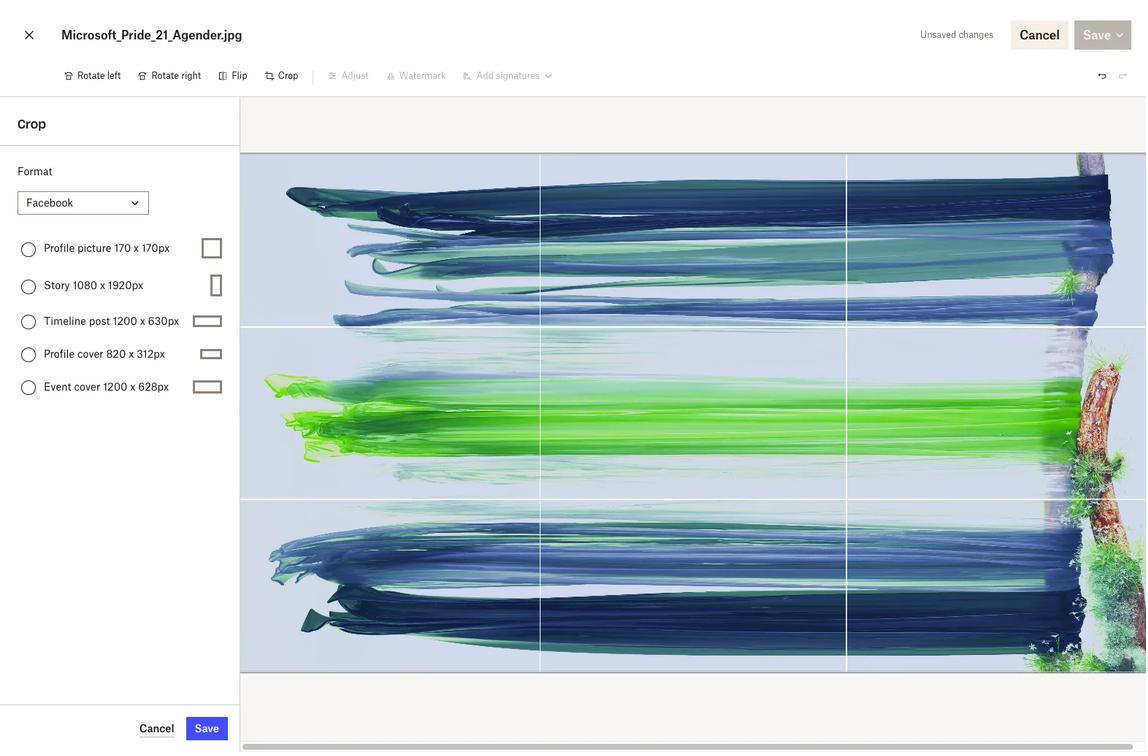 Task type: describe. For each thing, give the bounding box(es) containing it.
right
[[181, 70, 201, 81]]

flip
[[232, 70, 247, 81]]

unsaved
[[921, 29, 957, 40]]

1200 for 1200 x 630px
[[113, 315, 137, 327]]

170
[[114, 242, 131, 254]]

x right 1080
[[100, 279, 105, 292]]

crop button
[[256, 64, 307, 88]]

1200 for 1200 x 628px
[[103, 380, 128, 393]]

1 vertical spatial cancel
[[139, 723, 174, 735]]

picture
[[77, 242, 112, 254]]

save
[[195, 723, 219, 735]]

0 vertical spatial cancel button
[[1012, 20, 1069, 50]]

timeline
[[44, 315, 86, 327]]

story
[[44, 279, 70, 292]]

save button
[[186, 718, 228, 741]]

630px
[[148, 315, 179, 327]]

timeline post 1200 x 630px
[[44, 315, 179, 327]]

profile cover 820 x 312px
[[44, 348, 165, 360]]

facebook
[[26, 197, 73, 209]]

312px
[[137, 348, 165, 360]]

flip button
[[210, 64, 256, 88]]

microsoft_pride_21_agender.jpg
[[61, 28, 242, 42]]

1 horizontal spatial cancel
[[1020, 28, 1060, 42]]

1920px
[[108, 279, 143, 292]]

profile for profile cover 820 x 312px
[[44, 348, 75, 360]]

close image
[[20, 23, 38, 47]]

x for 820 x 312px
[[129, 348, 134, 360]]

0 horizontal spatial crop
[[18, 117, 46, 132]]

x for 170 x 170px
[[134, 242, 139, 254]]

changes
[[959, 29, 994, 40]]

rotate for rotate right
[[152, 70, 179, 81]]

cover for event cover
[[74, 380, 100, 393]]



Task type: vqa. For each thing, say whether or not it's contained in the screenshot.
Suggested
no



Task type: locate. For each thing, give the bounding box(es) containing it.
0 horizontal spatial cancel
[[139, 723, 174, 735]]

cancel button
[[1012, 20, 1069, 50], [139, 721, 174, 738]]

crop
[[278, 70, 299, 81], [18, 117, 46, 132]]

1 horizontal spatial rotate
[[152, 70, 179, 81]]

event
[[44, 380, 71, 393]]

2 rotate from the left
[[152, 70, 179, 81]]

x right 170
[[134, 242, 139, 254]]

628px
[[138, 380, 169, 393]]

None radio
[[21, 381, 36, 395]]

1 horizontal spatial cancel button
[[1012, 20, 1069, 50]]

profile for profile picture 170 x 170px
[[44, 242, 75, 254]]

0 horizontal spatial cancel button
[[139, 721, 174, 738]]

1 vertical spatial 1200
[[103, 380, 128, 393]]

x
[[134, 242, 139, 254], [100, 279, 105, 292], [140, 315, 145, 327], [129, 348, 134, 360], [130, 380, 136, 393]]

2 profile from the top
[[44, 348, 75, 360]]

0 vertical spatial cancel
[[1020, 28, 1060, 42]]

cover right event
[[74, 380, 100, 393]]

rotate right button
[[130, 64, 210, 88]]

1 vertical spatial crop
[[18, 117, 46, 132]]

1 rotate from the left
[[77, 70, 105, 81]]

crop right flip
[[278, 70, 299, 81]]

0 horizontal spatial rotate
[[77, 70, 105, 81]]

cover for profile cover
[[77, 348, 103, 360]]

170px
[[142, 242, 170, 254]]

story 1080 x 1920px
[[44, 279, 143, 292]]

820
[[106, 348, 126, 360]]

1200
[[113, 315, 137, 327], [103, 380, 128, 393]]

cancel
[[1020, 28, 1060, 42], [139, 723, 174, 735]]

crop inside button
[[278, 70, 299, 81]]

1200 down "820"
[[103, 380, 128, 393]]

unsaved changes
[[921, 29, 994, 40]]

1 vertical spatial profile
[[44, 348, 75, 360]]

x left the 628px
[[130, 380, 136, 393]]

profile picture 170 x 170px
[[44, 242, 170, 254]]

cover
[[77, 348, 103, 360], [74, 380, 100, 393]]

1080
[[73, 279, 97, 292]]

1 vertical spatial cancel button
[[139, 721, 174, 738]]

x for 1200 x 630px
[[140, 315, 145, 327]]

profile
[[44, 242, 75, 254], [44, 348, 75, 360]]

event cover 1200 x 628px
[[44, 380, 169, 393]]

1 profile from the top
[[44, 242, 75, 254]]

0 vertical spatial cover
[[77, 348, 103, 360]]

rotate for rotate left
[[77, 70, 105, 81]]

cancel left save
[[139, 723, 174, 735]]

1 horizontal spatial crop
[[278, 70, 299, 81]]

rotate right
[[152, 70, 201, 81]]

cover left "820"
[[77, 348, 103, 360]]

crop up "format"
[[18, 117, 46, 132]]

profile left "picture"
[[44, 242, 75, 254]]

None radio
[[21, 242, 36, 257], [21, 280, 36, 294], [21, 315, 36, 330], [21, 348, 36, 363], [21, 242, 36, 257], [21, 280, 36, 294], [21, 315, 36, 330], [21, 348, 36, 363]]

rotate left button
[[56, 64, 130, 88]]

rotate left left
[[77, 70, 105, 81]]

cancel right changes
[[1020, 28, 1060, 42]]

cancel button left save button
[[139, 721, 174, 738]]

None field
[[0, 0, 113, 16]]

x for 1200 x 628px
[[130, 380, 136, 393]]

cancel button right changes
[[1012, 20, 1069, 50]]

profile up event
[[44, 348, 75, 360]]

0 vertical spatial crop
[[278, 70, 299, 81]]

x right "820"
[[129, 348, 134, 360]]

rotate
[[77, 70, 105, 81], [152, 70, 179, 81]]

x left 630px
[[140, 315, 145, 327]]

post
[[89, 315, 110, 327]]

rotate inside button
[[152, 70, 179, 81]]

rotate left right
[[152, 70, 179, 81]]

rotate inside button
[[77, 70, 105, 81]]

left
[[107, 70, 121, 81]]

0 vertical spatial profile
[[44, 242, 75, 254]]

0 vertical spatial 1200
[[113, 315, 137, 327]]

1200 right post
[[113, 315, 137, 327]]

format
[[18, 165, 52, 178]]

rotate left
[[77, 70, 121, 81]]

Format button
[[18, 192, 149, 215]]

1 vertical spatial cover
[[74, 380, 100, 393]]



